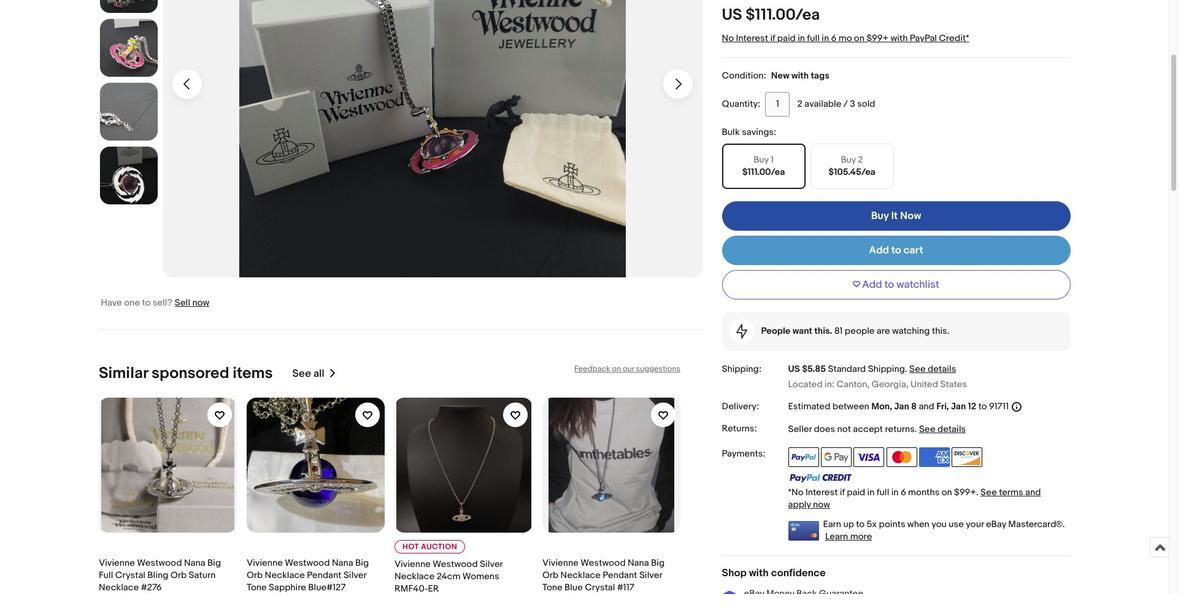 Task type: locate. For each thing, give the bounding box(es) containing it.
0 horizontal spatial nana
[[184, 557, 205, 569]]

$111.00/ea
[[746, 5, 820, 24], [743, 166, 785, 178]]

see
[[910, 363, 926, 375], [292, 367, 311, 379], [920, 424, 936, 435], [981, 487, 998, 499]]

see up united
[[910, 363, 926, 375]]

vivienne down hot
[[394, 559, 431, 570]]

nana up blue#127 at the bottom of page
[[332, 557, 353, 569]]

2 horizontal spatial with
[[891, 32, 908, 44]]

6 left mo
[[832, 32, 837, 44]]

cart
[[904, 244, 924, 256]]

1 horizontal spatial jan
[[952, 401, 967, 413]]

big for vivienne westwood nana big orb necklace pendant silver tone sapphire blue#127
[[355, 557, 369, 569]]

jan left 8 at the right bottom
[[895, 401, 910, 413]]

in up '5x'
[[868, 487, 875, 499]]

pendant up "#117"
[[603, 570, 637, 581]]

silver for vivienne westwood nana big orb necklace pendant silver tone sapphire blue#127
[[343, 570, 366, 581]]

with
[[891, 32, 908, 44], [792, 70, 809, 81], [749, 567, 769, 580]]

0 horizontal spatial pendant
[[307, 570, 341, 581]]

on
[[855, 32, 865, 44], [612, 364, 621, 374], [942, 487, 953, 499]]

vivienne westwood nana big orb necklace pendant silver tone sapphire blue#127 link
[[247, 398, 385, 594]]

months
[[909, 487, 940, 499]]

westwood inside the vivienne westwood nana big full crystal bling orb saturn necklace #276
[[137, 557, 182, 569]]

1 vertical spatial details
[[938, 424, 966, 435]]

1 horizontal spatial this.
[[933, 325, 950, 337]]

full up points
[[877, 487, 890, 499]]

. down 8 at the right bottom
[[915, 424, 918, 435]]

orb inside the vivienne westwood nana big orb necklace pendant silver tone blue crystal #117
[[542, 570, 559, 581]]

nana inside vivienne westwood nana big orb necklace pendant silver tone sapphire blue#127
[[332, 557, 353, 569]]

1 horizontal spatial now
[[814, 499, 831, 511]]

interest down paypal credit 'image'
[[806, 487, 838, 499]]

on left $99+. at right
[[942, 487, 953, 499]]

1 vertical spatial full
[[877, 487, 890, 499]]

vivienne westwood nana big full crystal bling orb saturn necklace #276 link
[[99, 398, 237, 594]]

see terms and apply now link
[[789, 487, 1042, 511]]

if for no
[[771, 32, 776, 44]]

6 for months
[[901, 487, 907, 499]]

3 big from the left
[[651, 557, 665, 569]]

0 vertical spatial 6
[[832, 32, 837, 44]]

american express image
[[920, 448, 950, 467]]

1 horizontal spatial on
[[855, 32, 865, 44]]

see right "returns"
[[920, 424, 936, 435]]

now right the apply
[[814, 499, 831, 511]]

with right new
[[792, 70, 809, 81]]

if down paypal credit 'image'
[[840, 487, 845, 499]]

. up georgia,
[[906, 363, 908, 375]]

westwood
[[137, 557, 182, 569], [285, 557, 330, 569], [581, 557, 626, 569], [433, 559, 478, 570]]

people
[[762, 325, 791, 337]]

with details__icon image left people on the right bottom of the page
[[736, 324, 748, 339]]

nana inside the vivienne westwood nana big orb necklace pendant silver tone blue crystal #117
[[628, 557, 649, 569]]

saturn
[[188, 570, 215, 581]]

1 nana from the left
[[184, 557, 205, 569]]

0 vertical spatial $111.00/ea
[[746, 5, 820, 24]]

shop
[[722, 567, 747, 580]]

tone left blue
[[542, 582, 562, 593]]

crystal right the full
[[115, 570, 145, 581]]

0 vertical spatial now
[[192, 297, 210, 309]]

full for months
[[877, 487, 890, 499]]

no
[[722, 32, 734, 44]]

0 vertical spatial and
[[919, 401, 935, 413]]

between
[[833, 401, 870, 413]]

no interest if paid in full in 6 mo on $99+ with paypal credit* link
[[722, 32, 970, 44]]

necklace inside vivienne westwood silver necklace 24cm womens rmf40-er
[[394, 571, 435, 583]]

and right 8 at the right bottom
[[919, 401, 935, 413]]

2 nana from the left
[[332, 557, 353, 569]]

us up no
[[722, 5, 743, 24]]

big inside vivienne westwood nana big orb necklace pendant silver tone sapphire blue#127
[[355, 557, 369, 569]]

us up located
[[789, 363, 801, 375]]

1 vertical spatial 6
[[901, 487, 907, 499]]

with right $99+
[[891, 32, 908, 44]]

vivienne up the full
[[99, 557, 135, 569]]

see left all
[[292, 367, 311, 379]]

it
[[892, 210, 898, 222]]

buy inside buy 2 $105.45/ea
[[841, 154, 856, 166]]

0 vertical spatial interest
[[736, 32, 769, 44]]

2 right the quantity: text field
[[798, 98, 803, 110]]

0 horizontal spatial paid
[[778, 32, 796, 44]]

to left '5x'
[[857, 519, 865, 531]]

0 vertical spatial details
[[928, 363, 957, 375]]

3 nana from the left
[[628, 557, 649, 569]]

necklace up sapphire
[[265, 570, 305, 581]]

buy for 2
[[841, 154, 856, 166]]

big inside the vivienne westwood nana big full crystal bling orb saturn necklace #276
[[207, 557, 221, 569]]

orb for vivienne westwood nana big orb necklace pendant silver tone blue crystal #117
[[542, 570, 559, 581]]

add to watchlist button
[[722, 270, 1071, 299]]

mon,
[[872, 401, 893, 413]]

learn
[[826, 531, 849, 543]]

see all link
[[292, 364, 337, 383]]

on left our
[[612, 364, 621, 374]]

0 horizontal spatial buy
[[754, 154, 769, 166]]

1 vertical spatial now
[[814, 499, 831, 511]]

pendant inside vivienne westwood nana big orb necklace pendant silver tone sapphire blue#127
[[307, 570, 341, 581]]

2
[[798, 98, 803, 110], [858, 154, 864, 166]]

2 horizontal spatial nana
[[628, 557, 649, 569]]

1 vertical spatial $111.00/ea
[[743, 166, 785, 178]]

vivienne inside vivienne westwood nana big orb necklace pendant silver tone sapphire blue#127
[[247, 557, 283, 569]]

returns:
[[722, 423, 757, 435]]

0 horizontal spatial us
[[722, 5, 743, 24]]

feedback on our suggestions
[[574, 364, 681, 374]]

necklace inside the vivienne westwood nana big orb necklace pendant silver tone blue crystal #117
[[561, 570, 601, 581]]

see terms and apply now
[[789, 487, 1042, 511]]

1 horizontal spatial big
[[355, 557, 369, 569]]

1 horizontal spatial with
[[792, 70, 809, 81]]

westwood up bling
[[137, 557, 182, 569]]

$5.85
[[803, 363, 827, 375]]

picture 4 of 5 image
[[100, 83, 157, 140]]

1 vertical spatial and
[[1026, 487, 1042, 499]]

shop with confidence
[[722, 567, 826, 580]]

westwood up "#117"
[[581, 557, 626, 569]]

condition: new with tags
[[722, 70, 830, 81]]

see details link up united
[[910, 363, 957, 375]]

vivienne for necklace
[[99, 557, 135, 569]]

and
[[919, 401, 935, 413], [1026, 487, 1042, 499]]

big for vivienne westwood nana big full crystal bling orb saturn necklace #276
[[207, 557, 221, 569]]

0 horizontal spatial interest
[[736, 32, 769, 44]]

sell
[[175, 297, 190, 309]]

now right sell
[[192, 297, 210, 309]]

necklace up blue
[[561, 570, 601, 581]]

2 pendant from the left
[[603, 570, 637, 581]]

1 horizontal spatial orb
[[247, 570, 263, 581]]

1 vertical spatial 2
[[858, 154, 864, 166]]

2 up the $105.45/ea
[[858, 154, 864, 166]]

up
[[844, 519, 855, 531]]

2 big from the left
[[355, 557, 369, 569]]

1 horizontal spatial pendant
[[603, 570, 637, 581]]

seller does not accept returns . see details
[[789, 424, 966, 435]]

1 vertical spatial us
[[789, 363, 801, 375]]

necklace up 'rmf40-'
[[394, 571, 435, 583]]

0 vertical spatial 2
[[798, 98, 803, 110]]

picture 5 of 5 image
[[100, 146, 157, 204]]

1 vertical spatial crystal
[[585, 582, 615, 593]]

hot
[[402, 542, 419, 552]]

on for no interest if paid in full in 6 mo on $99+ with paypal credit*
[[855, 32, 865, 44]]

add left the cart
[[870, 244, 890, 256]]

1 vertical spatial on
[[612, 364, 621, 374]]

tone inside the vivienne westwood nana big orb necklace pendant silver tone blue crystal #117
[[542, 582, 562, 593]]

in
[[798, 32, 806, 44], [822, 32, 830, 44], [868, 487, 875, 499], [892, 487, 899, 499]]

silver inside vivienne westwood silver necklace 24cm womens rmf40-er
[[480, 559, 503, 570]]

this. left 81
[[815, 325, 833, 337]]

nana up "#117"
[[628, 557, 649, 569]]

add down add to cart on the top of page
[[863, 278, 883, 291]]

shipping:
[[722, 363, 762, 375]]

silver inside vivienne westwood nana big orb necklace pendant silver tone sapphire blue#127
[[343, 570, 366, 581]]

0 vertical spatial full
[[808, 32, 820, 44]]

condition:
[[722, 70, 767, 81]]

with details__icon image down shop
[[722, 591, 737, 594]]

1 vertical spatial see details link
[[920, 424, 966, 435]]

with details__icon image
[[736, 324, 748, 339], [722, 591, 737, 594]]

nana up the saturn
[[184, 557, 205, 569]]

1 horizontal spatial silver
[[480, 559, 503, 570]]

1 vertical spatial interest
[[806, 487, 838, 499]]

to left watchlist
[[885, 278, 895, 291]]

0 vertical spatial .
[[906, 363, 908, 375]]

add to watchlist
[[863, 278, 940, 291]]

returns
[[886, 424, 915, 435]]

1 vertical spatial .
[[915, 424, 918, 435]]

crystal left "#117"
[[585, 582, 615, 593]]

3 orb from the left
[[542, 570, 559, 581]]

and right terms
[[1026, 487, 1042, 499]]

see details link down fri, in the right of the page
[[920, 424, 966, 435]]

1 vertical spatial if
[[840, 487, 845, 499]]

1 horizontal spatial 6
[[901, 487, 907, 499]]

0 horizontal spatial full
[[808, 32, 820, 44]]

1 horizontal spatial buy
[[841, 154, 856, 166]]

1 horizontal spatial nana
[[332, 557, 353, 569]]

2 horizontal spatial orb
[[542, 570, 559, 581]]

mo
[[839, 32, 852, 44]]

0 horizontal spatial crystal
[[115, 570, 145, 581]]

1 vertical spatial paid
[[847, 487, 866, 499]]

vivienne
[[99, 557, 135, 569], [247, 557, 283, 569], [542, 557, 579, 569], [394, 559, 431, 570]]

estimated
[[789, 401, 831, 413]]

0 horizontal spatial jan
[[895, 401, 910, 413]]

us $5.85 standard shipping . see details located in: canton, georgia, united states
[[789, 363, 968, 391]]

2 vertical spatial on
[[942, 487, 953, 499]]

1 horizontal spatial full
[[877, 487, 890, 499]]

1 horizontal spatial crystal
[[585, 582, 615, 593]]

pendant
[[307, 570, 341, 581], [603, 570, 637, 581]]

0 horizontal spatial 2
[[798, 98, 803, 110]]

$105.45/ea
[[829, 166, 876, 178]]

details up states
[[928, 363, 957, 375]]

this. right watching
[[933, 325, 950, 337]]

paid for mo
[[778, 32, 796, 44]]

see details link
[[910, 363, 957, 375], [920, 424, 966, 435]]

points
[[880, 519, 906, 531]]

1 horizontal spatial if
[[840, 487, 845, 499]]

if
[[771, 32, 776, 44], [840, 487, 845, 499]]

0 horizontal spatial and
[[919, 401, 935, 413]]

interest for *no
[[806, 487, 838, 499]]

hot auction
[[402, 542, 457, 552]]

pendant for crystal
[[603, 570, 637, 581]]

buy left it
[[872, 210, 889, 222]]

buy up the $105.45/ea
[[841, 154, 856, 166]]

westwood up the 24cm
[[433, 559, 478, 570]]

6 left months
[[901, 487, 907, 499]]

/
[[844, 98, 848, 110]]

nana inside the vivienne westwood nana big full crystal bling orb saturn necklace #276
[[184, 557, 205, 569]]

are
[[877, 325, 891, 337]]

vivienne inside the vivienne westwood nana big full crystal bling orb saturn necklace #276
[[99, 557, 135, 569]]

add
[[870, 244, 890, 256], [863, 278, 883, 291]]

2 horizontal spatial on
[[942, 487, 953, 499]]

1 horizontal spatial and
[[1026, 487, 1042, 499]]

2 horizontal spatial silver
[[639, 570, 662, 581]]

0 vertical spatial add
[[870, 244, 890, 256]]

nana
[[184, 557, 205, 569], [332, 557, 353, 569], [628, 557, 649, 569]]

2 tone from the left
[[542, 582, 562, 593]]

add for add to watchlist
[[863, 278, 883, 291]]

1 horizontal spatial us
[[789, 363, 801, 375]]

0 horizontal spatial silver
[[343, 570, 366, 581]]

tone for vivienne westwood nana big orb necklace pendant silver tone blue crystal #117
[[542, 582, 562, 593]]

buy it now link
[[722, 201, 1071, 231]]

add inside 'button'
[[863, 278, 883, 291]]

91711
[[990, 401, 1009, 413]]

$111.00/ea down 1
[[743, 166, 785, 178]]

0 horizontal spatial 6
[[832, 32, 837, 44]]

tone left sapphire
[[247, 582, 267, 593]]

0 horizontal spatial orb
[[170, 570, 186, 581]]

necklace inside vivienne westwood nana big orb necklace pendant silver tone sapphire blue#127
[[265, 570, 305, 581]]

1 this. from the left
[[815, 325, 833, 337]]

orb inside vivienne westwood nana big orb necklace pendant silver tone sapphire blue#127
[[247, 570, 263, 581]]

0 vertical spatial on
[[855, 32, 865, 44]]

*no
[[789, 487, 804, 499]]

1 orb from the left
[[170, 570, 186, 581]]

pendant up blue#127 at the bottom of page
[[307, 570, 341, 581]]

necklace down the full
[[99, 582, 139, 593]]

6
[[832, 32, 837, 44], [901, 487, 907, 499]]

big inside the vivienne westwood nana big orb necklace pendant silver tone blue crystal #117
[[651, 557, 665, 569]]

1 vertical spatial with
[[792, 70, 809, 81]]

blue
[[565, 582, 583, 593]]

westwood up blue#127 at the bottom of page
[[285, 557, 330, 569]]

if down us $111.00/ea
[[771, 32, 776, 44]]

crystal
[[115, 570, 145, 581], [585, 582, 615, 593]]

2 vertical spatial with
[[749, 567, 769, 580]]

interest for no
[[736, 32, 769, 44]]

1 vertical spatial add
[[863, 278, 883, 291]]

on right mo
[[855, 32, 865, 44]]

0 horizontal spatial big
[[207, 557, 221, 569]]

westwood inside the vivienne westwood nana big orb necklace pendant silver tone blue crystal #117
[[581, 557, 626, 569]]

0 horizontal spatial .
[[906, 363, 908, 375]]

westwood inside vivienne westwood silver necklace 24cm womens rmf40-er
[[433, 559, 478, 570]]

buy left 1
[[754, 154, 769, 166]]

0 vertical spatial if
[[771, 32, 776, 44]]

now inside see terms and apply now
[[814, 499, 831, 511]]

vivienne up sapphire
[[247, 557, 283, 569]]

2 horizontal spatial big
[[651, 557, 665, 569]]

big for vivienne westwood nana big orb necklace pendant silver tone blue crystal #117
[[651, 557, 665, 569]]

when
[[908, 519, 930, 531]]

vivienne inside the vivienne westwood nana big orb necklace pendant silver tone blue crystal #117
[[542, 557, 579, 569]]

vivienne up blue
[[542, 557, 579, 569]]

quantity:
[[722, 98, 761, 110]]

1 horizontal spatial 2
[[858, 154, 864, 166]]

1 horizontal spatial tone
[[542, 582, 562, 593]]

2 horizontal spatial buy
[[872, 210, 889, 222]]

1 big from the left
[[207, 557, 221, 569]]

vivienne westwood nana big orb necklace pendant silver tone sapphire blue#127
[[247, 557, 369, 593]]

1 pendant from the left
[[307, 570, 341, 581]]

orb inside the vivienne westwood nana big full crystal bling orb saturn necklace #276
[[170, 570, 186, 581]]

us for us $111.00/ea
[[722, 5, 743, 24]]

2 orb from the left
[[247, 570, 263, 581]]

silver
[[480, 559, 503, 570], [343, 570, 366, 581], [639, 570, 662, 581]]

womens
[[462, 571, 499, 583]]

master card image
[[887, 448, 918, 467]]

2 jan from the left
[[952, 401, 967, 413]]

0 vertical spatial see details link
[[910, 363, 957, 375]]

0 horizontal spatial if
[[771, 32, 776, 44]]

with right shop
[[749, 567, 769, 580]]

pendant inside the vivienne westwood nana big orb necklace pendant silver tone blue crystal #117
[[603, 570, 637, 581]]

$99+.
[[955, 487, 979, 499]]

orb
[[170, 570, 186, 581], [247, 570, 263, 581], [542, 570, 559, 581]]

in left mo
[[822, 32, 830, 44]]

jan left '12'
[[952, 401, 967, 413]]

0 vertical spatial paid
[[778, 32, 796, 44]]

$111.00/ea up new
[[746, 5, 820, 24]]

new
[[772, 70, 790, 81]]

0 vertical spatial us
[[722, 5, 743, 24]]

full left mo
[[808, 32, 820, 44]]

see inside see terms and apply now
[[981, 487, 998, 499]]

#276
[[141, 582, 162, 593]]

westwood inside vivienne westwood nana big orb necklace pendant silver tone sapphire blue#127
[[285, 557, 330, 569]]

paid up up
[[847, 487, 866, 499]]

add for add to cart
[[870, 244, 890, 256]]

see left terms
[[981, 487, 998, 499]]

silver inside the vivienne westwood nana big orb necklace pendant silver tone blue crystal #117
[[639, 570, 662, 581]]

us inside us $5.85 standard shipping . see details located in: canton, georgia, united states
[[789, 363, 801, 375]]

tone inside vivienne westwood nana big orb necklace pendant silver tone sapphire blue#127
[[247, 582, 267, 593]]

buy inside 'link'
[[872, 210, 889, 222]]

1 horizontal spatial interest
[[806, 487, 838, 499]]

suggestions
[[636, 364, 681, 374]]

0 horizontal spatial tone
[[247, 582, 267, 593]]

payments:
[[722, 448, 766, 460]]

paypal credit image
[[789, 474, 852, 483]]

0 vertical spatial crystal
[[115, 570, 145, 581]]

paypal image
[[789, 448, 819, 467]]

1 horizontal spatial paid
[[847, 487, 866, 499]]

buy inside buy 1 $111.00/ea
[[754, 154, 769, 166]]

0 horizontal spatial this.
[[815, 325, 833, 337]]

1 tone from the left
[[247, 582, 267, 593]]

silver for vivienne westwood nana big orb necklace pendant silver tone blue crystal #117
[[639, 570, 662, 581]]

us
[[722, 5, 743, 24], [789, 363, 801, 375]]

paid down us $111.00/ea
[[778, 32, 796, 44]]

2 available / 3 sold
[[798, 98, 876, 110]]

See all text field
[[292, 367, 324, 379]]

interest right no
[[736, 32, 769, 44]]

details down fri, in the right of the page
[[938, 424, 966, 435]]



Task type: vqa. For each thing, say whether or not it's contained in the screenshot.
"category"
no



Task type: describe. For each thing, give the bounding box(es) containing it.
nana for vivienne westwood nana big full crystal bling orb saturn necklace #276
[[184, 557, 205, 569]]

sponsored
[[151, 364, 229, 383]]

accept
[[854, 424, 884, 435]]

auction
[[421, 542, 457, 552]]

tags
[[811, 70, 830, 81]]

5x
[[867, 519, 877, 531]]

paid for months
[[847, 487, 866, 499]]

full for mo
[[808, 32, 820, 44]]

8
[[912, 401, 917, 413]]

earn up to 5x points when you use your ebay mastercard®. learn more
[[824, 519, 1065, 543]]

you
[[932, 519, 947, 531]]

ebay mastercard image
[[789, 521, 819, 541]]

buy 2 $105.45/ea
[[829, 154, 876, 178]]

1
[[771, 154, 774, 166]]

2 this. from the left
[[933, 325, 950, 337]]

feedback
[[574, 364, 610, 374]]

savings:
[[742, 126, 777, 138]]

people
[[845, 325, 875, 337]]

on for *no interest if paid in full in 6 months on $99+.
[[942, 487, 953, 499]]

1 vertical spatial with details__icon image
[[722, 591, 737, 594]]

seller
[[789, 424, 812, 435]]

0 horizontal spatial now
[[192, 297, 210, 309]]

fri,
[[937, 401, 950, 413]]

see inside us $5.85 standard shipping . see details located in: canton, georgia, united states
[[910, 363, 926, 375]]

0 vertical spatial with details__icon image
[[736, 324, 748, 339]]

westwood for blue#127
[[285, 557, 330, 569]]

tone for vivienne westwood nana big orb necklace pendant silver tone sapphire blue#127
[[247, 582, 267, 593]]

buy for 1
[[754, 154, 769, 166]]

people want this. 81 people are watching this.
[[762, 325, 950, 337]]

credit*
[[940, 32, 970, 44]]

our
[[623, 364, 634, 374]]

buy it now
[[872, 210, 922, 222]]

all
[[313, 367, 324, 379]]

blue#127
[[308, 582, 346, 593]]

Quantity: text field
[[766, 92, 790, 116]]

vivienne westwood nana big orb necklace pendant sterling silver saturn pink star - picture 1 of 5 image
[[162, 0, 703, 277]]

use
[[949, 519, 964, 531]]

orb for vivienne westwood nana big orb necklace pendant silver tone sapphire blue#127
[[247, 570, 263, 581]]

vivienne westwood silver necklace 24cm womens rmf40-er
[[394, 559, 503, 594]]

81
[[835, 325, 843, 337]]

sapphire
[[269, 582, 306, 593]]

have one to sell? sell now
[[101, 297, 210, 309]]

items
[[233, 364, 273, 383]]

1 horizontal spatial .
[[915, 424, 918, 435]]

#117
[[617, 582, 635, 593]]

standard
[[829, 363, 866, 375]]

crystal inside the vivienne westwood nana big orb necklace pendant silver tone blue crystal #117
[[585, 582, 615, 593]]

in down us $111.00/ea
[[798, 32, 806, 44]]

pendant for blue#127
[[307, 570, 341, 581]]

. inside us $5.85 standard shipping . see details located in: canton, georgia, united states
[[906, 363, 908, 375]]

rmf40-
[[394, 583, 428, 594]]

see all
[[292, 367, 324, 379]]

sell now link
[[175, 297, 210, 309]]

similar sponsored items
[[99, 364, 273, 383]]

us $111.00/ea
[[722, 5, 820, 24]]

necklace inside the vivienne westwood nana big full crystal bling orb saturn necklace #276
[[99, 582, 139, 593]]

earn
[[824, 519, 842, 531]]

discover image
[[952, 448, 983, 467]]

bling
[[147, 570, 168, 581]]

westwood for #276
[[137, 557, 182, 569]]

more
[[851, 531, 873, 543]]

er
[[428, 583, 439, 594]]

picture 3 of 5 image
[[100, 19, 157, 76]]

vivienne for sapphire
[[247, 557, 283, 569]]

0 vertical spatial with
[[891, 32, 908, 44]]

to inside 'button'
[[885, 278, 895, 291]]

vivienne for blue
[[542, 557, 579, 569]]

details inside us $5.85 standard shipping . see details located in: canton, georgia, united states
[[928, 363, 957, 375]]

estimated between mon, jan 8 and fri, jan 12 to 91711
[[789, 401, 1009, 413]]

0 horizontal spatial on
[[612, 364, 621, 374]]

3
[[851, 98, 856, 110]]

watching
[[893, 325, 931, 337]]

in left months
[[892, 487, 899, 499]]

12
[[969, 401, 977, 413]]

confidence
[[772, 567, 826, 580]]

to left the cart
[[892, 244, 902, 256]]

2 inside buy 2 $105.45/ea
[[858, 154, 864, 166]]

located
[[789, 379, 823, 391]]

to right the one
[[142, 297, 151, 309]]

westwood for crystal
[[581, 557, 626, 569]]

visa image
[[854, 448, 885, 467]]

crystal inside the vivienne westwood nana big full crystal bling orb saturn necklace #276
[[115, 570, 145, 581]]

united
[[911, 379, 939, 391]]

states
[[941, 379, 968, 391]]

us for us $5.85 standard shipping . see details located in: canton, georgia, united states
[[789, 363, 801, 375]]

want
[[793, 325, 813, 337]]

in:
[[825, 379, 835, 391]]

vivienne inside vivienne westwood silver necklace 24cm womens rmf40-er
[[394, 559, 431, 570]]

$99+
[[867, 32, 889, 44]]

similar
[[99, 364, 148, 383]]

now
[[901, 210, 922, 222]]

google pay image
[[821, 448, 852, 467]]

buy for it
[[872, 210, 889, 222]]

shipping
[[869, 363, 906, 375]]

sold
[[858, 98, 876, 110]]

nana for vivienne westwood nana big orb necklace pendant silver tone blue crystal #117
[[628, 557, 649, 569]]

learn more link
[[826, 531, 873, 543]]

have
[[101, 297, 122, 309]]

if for *no
[[840, 487, 845, 499]]

vivienne westwood nana big full crystal bling orb saturn necklace #276
[[99, 557, 221, 593]]

watchlist
[[897, 278, 940, 291]]

ebay
[[987, 519, 1007, 531]]

and inside see terms and apply now
[[1026, 487, 1042, 499]]

vivienne westwood nana big orb necklace pendant silver tone blue crystal #117 link
[[542, 398, 681, 594]]

full
[[99, 570, 113, 581]]

feedback on our suggestions link
[[574, 364, 681, 374]]

1 jan from the left
[[895, 401, 910, 413]]

add to cart
[[870, 244, 924, 256]]

bulk savings:
[[722, 126, 777, 138]]

sell?
[[153, 297, 172, 309]]

to right '12'
[[979, 401, 988, 413]]

nana for vivienne westwood nana big orb necklace pendant silver tone sapphire blue#127
[[332, 557, 353, 569]]

0 horizontal spatial with
[[749, 567, 769, 580]]

available
[[805, 98, 842, 110]]

bulk
[[722, 126, 740, 138]]

add to cart link
[[722, 235, 1071, 265]]

no interest if paid in full in 6 mo on $99+ with paypal credit*
[[722, 32, 970, 44]]

to inside 'earn up to 5x points when you use your ebay mastercard®. learn more'
[[857, 519, 865, 531]]

one
[[124, 297, 140, 309]]

6 for mo
[[832, 32, 837, 44]]



